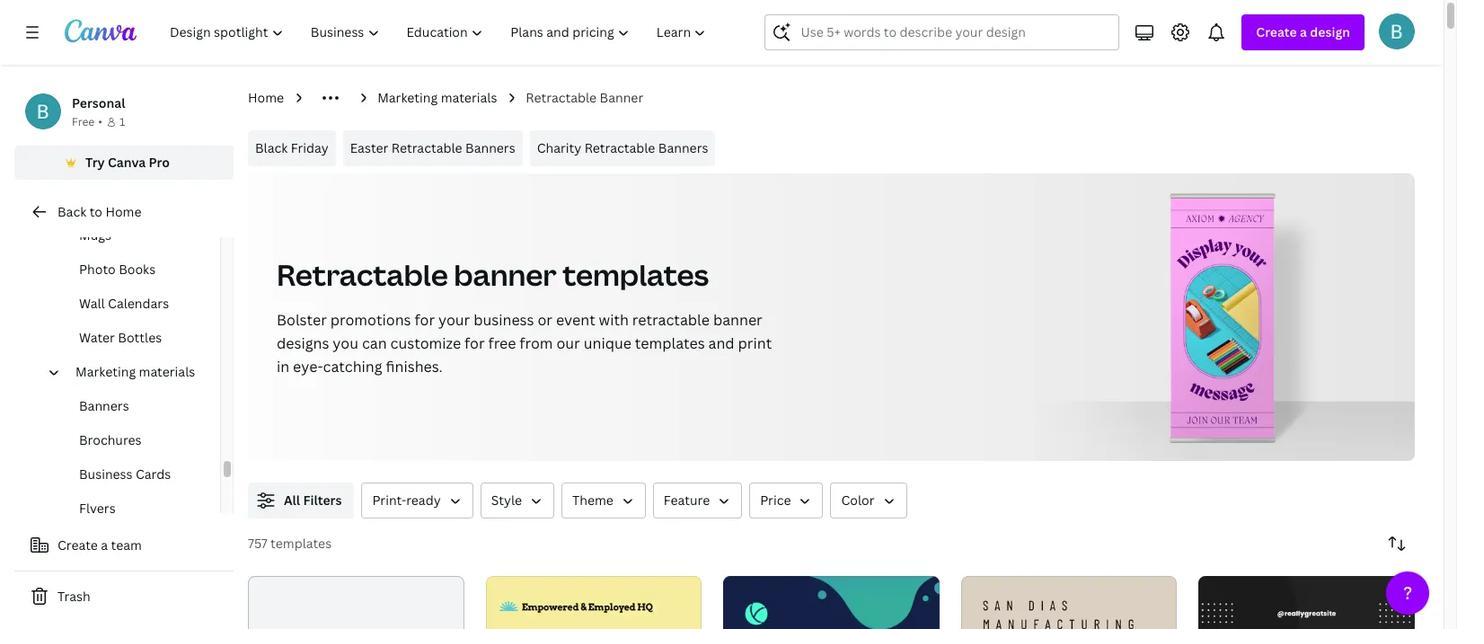 Task type: vqa. For each thing, say whether or not it's contained in the screenshot.
Theme button
yes



Task type: describe. For each thing, give the bounding box(es) containing it.
brad klo image
[[1379, 13, 1415, 49]]

retractable banner
[[526, 89, 644, 106]]

create a team button
[[14, 527, 234, 563]]

retractable down the banner
[[585, 139, 655, 156]]

create a team
[[58, 536, 142, 554]]

feature button
[[653, 483, 742, 518]]

feature
[[664, 492, 710, 509]]

photo books
[[79, 261, 156, 278]]

print-ready
[[372, 492, 441, 509]]

color
[[841, 492, 875, 509]]

easter
[[350, 139, 389, 156]]

flyers link
[[43, 492, 220, 526]]

Sort by button
[[1379, 526, 1415, 562]]

retractable up promotions
[[277, 255, 448, 294]]

eye-
[[293, 357, 323, 377]]

templates inside bolster promotions for your business or event with retractable banner designs you can customize for free from our unique templates and print in eye-catching finishes.
[[635, 333, 705, 353]]

and
[[709, 333, 735, 353]]

price
[[760, 492, 791, 509]]

water bottles
[[79, 329, 162, 346]]

personal
[[72, 94, 125, 111]]

try canva pro
[[85, 154, 170, 171]]

tan chair modern swiss manufacturing retractable exhibition banner image
[[961, 575, 1177, 629]]

757 templates
[[248, 535, 332, 552]]

•
[[98, 114, 102, 129]]

trash
[[58, 588, 90, 605]]

bolster promotions for your business or event with retractable banner designs you can customize for free from our unique templates and print in eye-catching finishes.
[[277, 310, 772, 377]]

black friday
[[255, 139, 329, 156]]

try
[[85, 154, 105, 171]]

to
[[90, 203, 102, 220]]

mugs link
[[43, 218, 220, 252]]

finishes.
[[386, 357, 443, 377]]

charity retractable banners link
[[530, 130, 716, 166]]

bolster
[[277, 310, 327, 330]]

water
[[79, 329, 115, 346]]

style button
[[480, 483, 554, 518]]

charity retractable banners
[[537, 139, 708, 156]]

top level navigation element
[[158, 14, 722, 50]]

business cards link
[[43, 457, 220, 492]]

try canva pro button
[[14, 146, 234, 180]]

print-
[[372, 492, 406, 509]]

retractable banner templates
[[277, 255, 709, 294]]

photo
[[79, 261, 116, 278]]

create a design
[[1257, 23, 1351, 40]]

bottles
[[118, 329, 162, 346]]

in
[[277, 357, 290, 377]]

or
[[538, 310, 553, 330]]

1 horizontal spatial materials
[[441, 89, 497, 106]]

business
[[474, 310, 534, 330]]

technology company retracrable banner image
[[724, 576, 940, 629]]

marketing materials inside button
[[75, 363, 195, 380]]

all filters button
[[248, 483, 354, 518]]

brochures link
[[43, 423, 220, 457]]

canva
[[108, 154, 146, 171]]

free
[[72, 114, 95, 129]]

0 vertical spatial home
[[248, 89, 284, 106]]

free
[[488, 333, 516, 353]]

wall calendars
[[79, 295, 169, 312]]

757
[[248, 535, 267, 552]]

free •
[[72, 114, 102, 129]]

banners for charity retractable banners
[[658, 139, 708, 156]]

marketing inside marketing materials button
[[75, 363, 136, 380]]

wall
[[79, 295, 105, 312]]

1
[[119, 114, 125, 129]]

cards
[[136, 465, 171, 483]]

friday
[[291, 139, 329, 156]]

with
[[599, 310, 629, 330]]

a for team
[[101, 536, 108, 554]]

materials inside button
[[139, 363, 195, 380]]

customize
[[390, 333, 461, 353]]

easter retractable banners
[[350, 139, 515, 156]]

1 horizontal spatial marketing materials
[[378, 89, 497, 106]]

your
[[438, 310, 470, 330]]



Task type: locate. For each thing, give the bounding box(es) containing it.
create left design
[[1257, 23, 1297, 40]]

a
[[1300, 23, 1307, 40], [101, 536, 108, 554]]

2 horizontal spatial banners
[[658, 139, 708, 156]]

calendars
[[108, 295, 169, 312]]

all
[[284, 492, 300, 509]]

materials down bottles
[[139, 363, 195, 380]]

None search field
[[765, 14, 1120, 50]]

catching
[[323, 357, 382, 377]]

mugs
[[79, 226, 111, 244]]

print
[[738, 333, 772, 353]]

0 horizontal spatial a
[[101, 536, 108, 554]]

photo books link
[[43, 252, 220, 287]]

1 horizontal spatial a
[[1300, 23, 1307, 40]]

banner up and
[[713, 310, 763, 330]]

wall calendars link
[[43, 287, 220, 321]]

0 vertical spatial templates
[[563, 255, 709, 294]]

0 horizontal spatial home
[[105, 203, 142, 220]]

create for create a design
[[1257, 23, 1297, 40]]

home link
[[248, 88, 284, 108]]

marketing materials button
[[68, 355, 209, 389]]

print-ready button
[[362, 483, 473, 518]]

retractable banner templates image
[[1032, 173, 1415, 461], [1171, 198, 1275, 438]]

0 vertical spatial marketing materials
[[378, 89, 497, 106]]

our
[[557, 333, 580, 353]]

for left free
[[465, 333, 485, 353]]

designs
[[277, 333, 329, 353]]

conference retractable banner in yellow turquoise light pink clean geometric typographic style image
[[486, 576, 702, 629]]

banners for easter retractable banners
[[465, 139, 515, 156]]

banner inside bolster promotions for your business or event with retractable banner designs you can customize for free from our unique templates and print in eye-catching finishes.
[[713, 310, 763, 330]]

banners inside banners link
[[79, 397, 129, 414]]

marketing materials up easter retractable banners
[[378, 89, 497, 106]]

banners inside charity retractable banners link
[[658, 139, 708, 156]]

2 vertical spatial templates
[[271, 535, 332, 552]]

design
[[1310, 23, 1351, 40]]

marketing materials
[[378, 89, 497, 106], [75, 363, 195, 380]]

retractable up charity
[[526, 89, 597, 106]]

1 vertical spatial templates
[[635, 333, 705, 353]]

0 vertical spatial materials
[[441, 89, 497, 106]]

1 horizontal spatial banners
[[465, 139, 515, 156]]

gray yellow simple promo modern furniture retractable banner image
[[1199, 576, 1415, 629]]

filters
[[303, 492, 342, 509]]

1 horizontal spatial banner
[[713, 310, 763, 330]]

create
[[1257, 23, 1297, 40], [58, 536, 98, 554]]

1 horizontal spatial for
[[465, 333, 485, 353]]

templates up "with"
[[563, 255, 709, 294]]

create inside dropdown button
[[1257, 23, 1297, 40]]

business
[[79, 465, 133, 483]]

create inside button
[[58, 536, 98, 554]]

retractable right easter
[[392, 139, 462, 156]]

easter retractable banners link
[[343, 130, 523, 166]]

0 horizontal spatial materials
[[139, 363, 195, 380]]

charity
[[537, 139, 582, 156]]

materials
[[441, 89, 497, 106], [139, 363, 195, 380]]

0 horizontal spatial for
[[415, 310, 435, 330]]

1 vertical spatial marketing
[[75, 363, 136, 380]]

Search search field
[[801, 15, 1108, 49]]

1 vertical spatial materials
[[139, 363, 195, 380]]

1 vertical spatial create
[[58, 536, 98, 554]]

theme
[[572, 492, 614, 509]]

0 vertical spatial create
[[1257, 23, 1297, 40]]

banner
[[600, 89, 644, 106]]

home right to
[[105, 203, 142, 220]]

banner up business
[[454, 255, 557, 294]]

0 horizontal spatial marketing materials
[[75, 363, 195, 380]]

promotions
[[330, 310, 411, 330]]

retractable
[[632, 310, 710, 330]]

1 vertical spatial banner
[[713, 310, 763, 330]]

banner
[[454, 255, 557, 294], [713, 310, 763, 330]]

banners
[[465, 139, 515, 156], [658, 139, 708, 156], [79, 397, 129, 414]]

1 vertical spatial home
[[105, 203, 142, 220]]

water bottles link
[[43, 321, 220, 355]]

back to home
[[58, 203, 142, 220]]

black
[[255, 139, 288, 156]]

back to home link
[[14, 194, 234, 230]]

business cards
[[79, 465, 171, 483]]

home
[[248, 89, 284, 106], [105, 203, 142, 220]]

for
[[415, 310, 435, 330], [465, 333, 485, 353]]

0 vertical spatial for
[[415, 310, 435, 330]]

a inside dropdown button
[[1300, 23, 1307, 40]]

all filters
[[284, 492, 342, 509]]

theme button
[[562, 483, 646, 518]]

0 horizontal spatial banners
[[79, 397, 129, 414]]

flyers
[[79, 500, 116, 517]]

create for create a team
[[58, 536, 98, 554]]

unique
[[584, 333, 632, 353]]

back
[[58, 203, 86, 220]]

pro
[[149, 154, 170, 171]]

brochures
[[79, 431, 142, 448]]

0 vertical spatial marketing
[[378, 89, 438, 106]]

marketing down water
[[75, 363, 136, 380]]

1 horizontal spatial marketing
[[378, 89, 438, 106]]

marketing materials down water bottles link
[[75, 363, 195, 380]]

black friday link
[[248, 130, 336, 166]]

banners link
[[43, 389, 220, 423]]

ready
[[406, 492, 441, 509]]

templates down all filters button
[[271, 535, 332, 552]]

0 vertical spatial a
[[1300, 23, 1307, 40]]

marketing up easter retractable banners
[[378, 89, 438, 106]]

1 vertical spatial a
[[101, 536, 108, 554]]

banners inside easter retractable banners link
[[465, 139, 515, 156]]

for up customize
[[415, 310, 435, 330]]

trash link
[[14, 579, 234, 615]]

style
[[491, 492, 522, 509]]

can
[[362, 333, 387, 353]]

a left design
[[1300, 23, 1307, 40]]

1 horizontal spatial create
[[1257, 23, 1297, 40]]

0 horizontal spatial banner
[[454, 255, 557, 294]]

1 horizontal spatial home
[[248, 89, 284, 106]]

create a design button
[[1242, 14, 1365, 50]]

color button
[[831, 483, 907, 518]]

home up the black
[[248, 89, 284, 106]]

a inside button
[[101, 536, 108, 554]]

1 vertical spatial for
[[465, 333, 485, 353]]

0 vertical spatial banner
[[454, 255, 557, 294]]

team
[[111, 536, 142, 554]]

0 horizontal spatial marketing
[[75, 363, 136, 380]]

templates down retractable at the left of page
[[635, 333, 705, 353]]

event
[[556, 310, 595, 330]]

you
[[333, 333, 359, 353]]

0 horizontal spatial create
[[58, 536, 98, 554]]

books
[[119, 261, 156, 278]]

1 vertical spatial marketing materials
[[75, 363, 195, 380]]

a left team
[[101, 536, 108, 554]]

materials up easter retractable banners
[[441, 89, 497, 106]]

from
[[520, 333, 553, 353]]

templates
[[563, 255, 709, 294], [635, 333, 705, 353], [271, 535, 332, 552]]

marketing
[[378, 89, 438, 106], [75, 363, 136, 380]]

a for design
[[1300, 23, 1307, 40]]

price button
[[750, 483, 824, 518]]

create down flyers
[[58, 536, 98, 554]]



